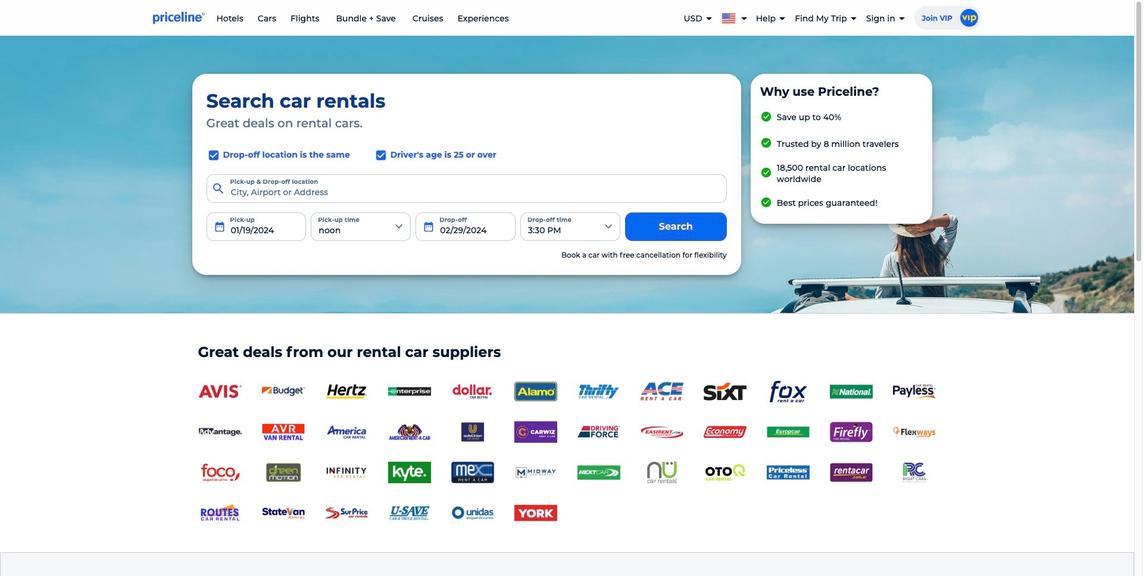 Task type: vqa. For each thing, say whether or not it's contained in the screenshot.
Field
no



Task type: describe. For each thing, give the bounding box(es) containing it.
nü image
[[641, 462, 683, 484]]

rentacar image
[[830, 462, 873, 484]]

vip badge icon image
[[960, 9, 978, 27]]

york image
[[514, 503, 557, 524]]

green motion image
[[262, 462, 305, 484]]

america car rental image
[[325, 422, 368, 443]]

driving force image
[[577, 422, 620, 443]]

priceline.com home image
[[153, 11, 205, 24]]

firefly image
[[830, 422, 873, 443]]

ace image
[[641, 381, 683, 403]]

state van rental image
[[262, 503, 305, 524]]

sixt image
[[704, 381, 747, 403]]

economy image
[[704, 422, 747, 443]]

en us image
[[722, 11, 741, 24]]

carwiz image
[[514, 422, 557, 443]]

europcar image
[[767, 422, 810, 443]]

hertz image
[[325, 381, 368, 403]]

midway image
[[514, 462, 557, 484]]

budget image
[[262, 381, 305, 403]]

calendar image for drop-off field
[[423, 221, 435, 233]]

City, Airport or Address text field
[[206, 174, 727, 203]]

calendar image for pick-up field
[[214, 221, 225, 233]]

surprice image
[[325, 503, 368, 524]]

easirent image
[[641, 422, 683, 443]]



Task type: locate. For each thing, give the bounding box(es) containing it.
national image
[[830, 381, 873, 403]]

kyte image
[[388, 462, 431, 484]]

routes image
[[199, 503, 242, 524]]

american image
[[388, 422, 431, 443]]

airport van rental image
[[262, 422, 305, 443]]

avis image
[[199, 381, 242, 403]]

autounion image
[[451, 422, 494, 443]]

infinity image
[[325, 462, 368, 484]]

foco image
[[199, 462, 242, 484]]

enterprise image
[[388, 381, 431, 403]]

thrifty image
[[577, 381, 620, 403]]

Pick-up field
[[206, 213, 306, 241]]

2 calendar image from the left
[[423, 221, 435, 233]]

u save image
[[388, 503, 431, 524]]

1 calendar image from the left
[[214, 221, 225, 233]]

otoq image
[[704, 462, 747, 484]]

1 horizontal spatial calendar image
[[423, 221, 435, 233]]

advantage image
[[199, 422, 242, 443]]

flexways image
[[893, 422, 936, 443]]

calendar image
[[214, 221, 225, 233], [423, 221, 435, 233]]

right cars image
[[893, 462, 936, 484]]

fox image
[[767, 381, 810, 403]]

priceless image
[[767, 462, 810, 484]]

mex image
[[451, 462, 494, 484]]

alamo image
[[514, 381, 557, 403]]

payless image
[[893, 384, 936, 400]]

0 horizontal spatial calendar image
[[214, 221, 225, 233]]

nextcar image
[[577, 462, 620, 484]]

unidas image
[[451, 503, 494, 524]]

dollar image
[[451, 381, 494, 403]]

Drop-off field
[[416, 213, 516, 241]]



